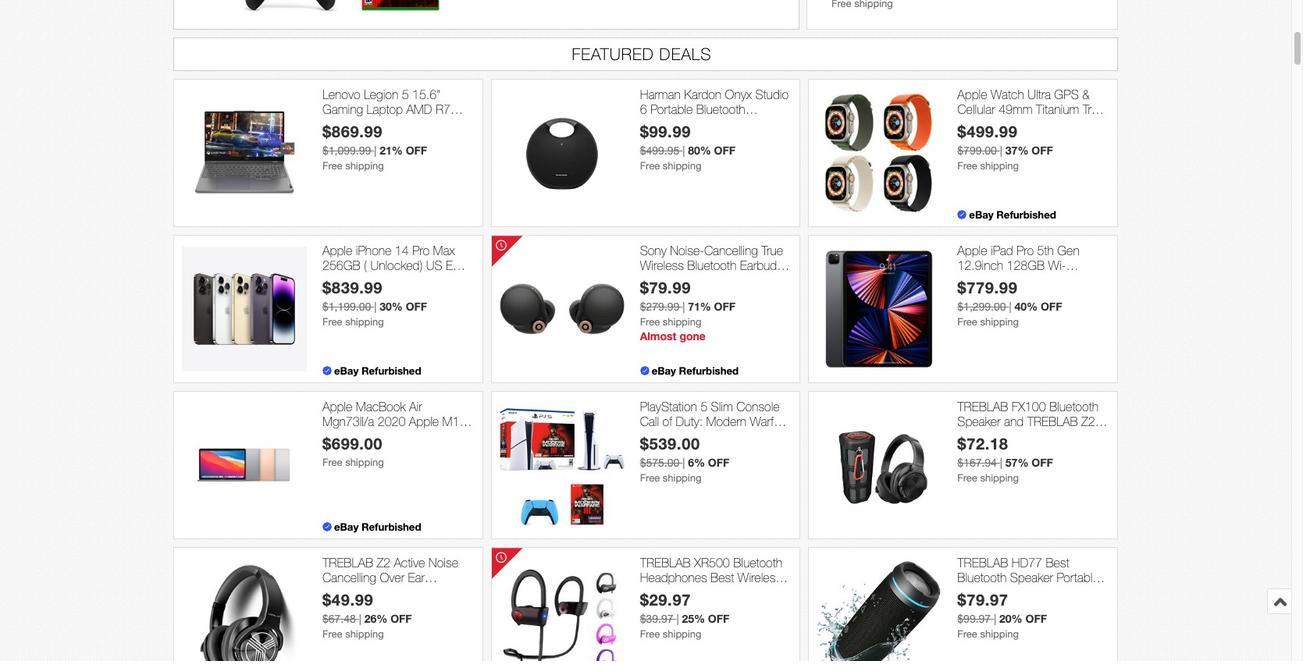 Task type: describe. For each thing, give the bounding box(es) containing it.
bluetooth inside sony noise-cancelling true wireless bluetooth earbuds wf-1000xm4 - black
[[687, 258, 737, 273]]

bluetooth inside the treblab hd77 best bluetooth speaker portable wireless 25w loud stereo waterproof
[[957, 571, 1007, 585]]

ebay refurbished up macbook
[[334, 364, 421, 377]]

headphones inside treblab xr500 bluetooth headphones best wireless sports earbuds ipx7 waterproof
[[640, 571, 707, 585]]

25%
[[682, 612, 705, 626]]

lenovo legion 5 15.6" gaming laptop amd r7 7735hs rtx 4060 16gb ram 512gb ssd
[[322, 87, 457, 146]]

refurbished up active
[[361, 521, 421, 533]]

harman kardon onyx studio 6 portable bluetooth speaker - black link
[[640, 87, 792, 131]]

$99.99 $499.95 | 80% off free shipping
[[640, 122, 736, 172]]

- inside sony noise-cancelling true wireless bluetooth earbuds wf-1000xm4 - black
[[717, 273, 722, 287]]

legion
[[364, 87, 398, 101]]

apple macbook air mgn73ll/a 2020 apple m1 chip 8cpu/8gpu 8gb 13.3" 512gb ssd
[[322, 400, 459, 459]]

macbook
[[356, 400, 406, 414]]

49mm
[[999, 102, 1033, 116]]

refurbished up 5th
[[997, 208, 1056, 221]]

shipping for $29.97
[[663, 629, 701, 640]]

off for $539.00
[[708, 456, 730, 469]]

apple watch ultra gps & cellular 49mm titanium trail alpine loop ocean excellent link
[[957, 87, 1109, 131]]

loop
[[992, 117, 1019, 131]]

chip
[[322, 430, 347, 444]]

pro inside "apple ipad pro 5th gen 12.9inch 128gb wi- fi+cellular (unlocked) 2021- space gray"
[[1017, 243, 1034, 258]]

sony
[[640, 243, 667, 258]]

off for $869.99
[[406, 144, 427, 157]]

alpine
[[957, 117, 989, 131]]

| for $79.99
[[683, 301, 685, 313]]

treblab xr500 bluetooth headphones best wireless sports earbuds ipx7 waterproof
[[640, 556, 782, 615]]

bundle
[[650, 430, 686, 444]]

| for $779.99
[[1009, 301, 1012, 313]]

gaming
[[322, 102, 363, 116]]

sports
[[640, 586, 675, 600]]

| for $49.99
[[359, 613, 361, 626]]

featured deals
[[572, 44, 712, 63]]

$79.97
[[957, 590, 1009, 609]]

modern
[[706, 415, 746, 429]]

bluetooth inside treblab z2 active noise cancelling over ear headphones bluetooth wireless aptx
[[393, 586, 442, 600]]

playstation 5 slim console call of duty: modern warfare iii bundle + playstation
[[640, 400, 790, 444]]

deals
[[659, 44, 712, 63]]

harman
[[640, 87, 681, 101]]

shipping inside $699.00 free shipping
[[345, 457, 384, 469]]

ebay up macbook
[[334, 364, 359, 377]]

speaker inside treblab fx100 bluetooth speaker and treblab z2 over ear workout headphones
[[957, 415, 1001, 429]]

pro inside the apple iphone 14 pro max 256gb ( unlocked)  us e sim - excellent
[[412, 243, 429, 258]]

71%
[[688, 300, 711, 313]]

off for $499.99
[[1032, 144, 1053, 157]]

37%
[[1006, 144, 1029, 157]]

treblab for $79.97
[[957, 556, 1008, 570]]

apple iphone 14 pro max 256gb ( unlocked)  us e sim - excellent
[[322, 243, 455, 287]]

- inside harman kardon onyx studio 6 portable bluetooth speaker - black
[[687, 117, 691, 131]]

studio
[[755, 87, 789, 101]]

free for $539.00
[[640, 473, 660, 484]]

8gb
[[421, 430, 445, 444]]

kardon
[[684, 87, 722, 101]]

(unlocked)
[[1015, 273, 1070, 287]]

laptop
[[367, 102, 403, 116]]

57%
[[1006, 456, 1029, 469]]

playstation 5 slim console call of duty: modern warfare iii bundle + playstation link
[[640, 400, 792, 444]]

$799.00
[[957, 145, 997, 157]]

cancelling inside treblab z2 active noise cancelling over ear headphones bluetooth wireless aptx
[[322, 571, 376, 585]]

$279.99
[[640, 301, 679, 313]]

z2 inside treblab fx100 bluetooth speaker and treblab z2 over ear workout headphones
[[1081, 415, 1095, 429]]

$499.95
[[640, 145, 679, 157]]

apple for $699.00
[[322, 400, 352, 414]]

$869.99
[[322, 122, 383, 141]]

off for $779.99
[[1041, 300, 1062, 313]]

5 inside lenovo legion 5 15.6" gaming laptop amd r7 7735hs rtx 4060 16gb ram 512gb ssd
[[402, 87, 409, 101]]

$29.97
[[640, 590, 691, 609]]

treblab z2 active noise cancelling over ear headphones bluetooth wireless aptx link
[[322, 556, 474, 615]]

$99.99
[[640, 122, 691, 141]]

trail
[[1083, 102, 1102, 116]]

30%
[[380, 300, 403, 313]]

apple watch ultra gps & cellular 49mm titanium trail alpine loop ocean excellent
[[957, 87, 1107, 131]]

noise
[[429, 556, 458, 570]]

treblab fx100 bluetooth speaker and treblab z2 over ear workout headphones
[[957, 400, 1099, 459]]

rtx
[[370, 117, 391, 131]]

20%
[[999, 612, 1023, 626]]

$79.97 $99.97 | 20% off free shipping
[[957, 590, 1047, 640]]

amd
[[406, 102, 432, 116]]

$72.18
[[957, 434, 1009, 453]]

13.3"
[[322, 445, 351, 459]]

treblab hd77 best bluetooth speaker portable wireless 25w loud stereo waterproof link
[[957, 556, 1109, 615]]

apple for $499.99
[[957, 87, 987, 101]]

ebay up ipad
[[969, 208, 994, 221]]

6%
[[688, 456, 705, 469]]

watch
[[991, 87, 1024, 101]]

noise-
[[670, 243, 704, 258]]

free for $79.97
[[957, 629, 977, 640]]

workout
[[1006, 430, 1049, 444]]

portable for $99.99
[[650, 102, 693, 116]]

apple for $839.99
[[322, 243, 352, 258]]

2021-
[[1073, 273, 1106, 287]]

sony noise-cancelling true wireless bluetooth earbuds wf-1000xm4 - black
[[640, 243, 783, 287]]

bluetooth inside treblab xr500 bluetooth headphones best wireless sports earbuds ipx7 waterproof
[[733, 556, 782, 570]]

$29.97 $39.97 | 25% off free shipping
[[640, 590, 730, 640]]

gen
[[1057, 243, 1080, 258]]

off for $72.18
[[1032, 456, 1053, 469]]

iii
[[640, 430, 646, 444]]

$539.00 $575.00 | 6% off free shipping
[[640, 434, 730, 484]]

over inside treblab z2 active noise cancelling over ear headphones bluetooth wireless aptx
[[380, 571, 405, 585]]

free for $99.99
[[640, 160, 660, 172]]

2020
[[378, 415, 406, 429]]

active
[[394, 556, 425, 570]]

ear inside treblab fx100 bluetooth speaker and treblab z2 over ear workout headphones
[[986, 430, 1002, 444]]

earbuds inside treblab xr500 bluetooth headphones best wireless sports earbuds ipx7 waterproof
[[678, 586, 721, 600]]

$99.97
[[957, 613, 991, 626]]

off for $79.99
[[714, 300, 736, 313]]

ebay up the $49.99
[[334, 521, 359, 533]]

lenovo legion 5 15.6" gaming laptop amd r7 7735hs rtx 4060 16gb ram 512gb ssd link
[[322, 87, 474, 146]]

ocean
[[1022, 117, 1057, 131]]

| for $539.00
[[683, 457, 685, 469]]

256gb
[[322, 258, 360, 273]]

gps
[[1054, 87, 1079, 101]]

call
[[640, 415, 659, 429]]

harman kardon onyx studio 6 portable bluetooth speaker - black
[[640, 87, 789, 131]]

5th
[[1037, 243, 1054, 258]]

excellent for $499.99
[[1061, 117, 1107, 131]]

ebay down almost
[[652, 364, 676, 377]]

wireless inside the treblab hd77 best bluetooth speaker portable wireless 25w loud stereo waterproof
[[957, 586, 1001, 600]]

titanium
[[1036, 102, 1079, 116]]

$779.99 $1,299.00 | 40% off free shipping
[[957, 278, 1062, 328]]

and
[[1004, 415, 1024, 429]]

sony noise-cancelling true wireless bluetooth earbuds wf-1000xm4 - black link
[[640, 243, 792, 287]]

off for $99.99
[[714, 144, 736, 157]]

$499.99
[[957, 122, 1018, 141]]

| for $29.97
[[676, 613, 679, 626]]

refurbished up macbook
[[361, 364, 421, 377]]

m1
[[442, 415, 459, 429]]

fi+cellular
[[957, 273, 1011, 287]]

25w
[[1005, 586, 1030, 600]]

ipad
[[991, 243, 1013, 258]]

$699.00 free shipping
[[322, 434, 384, 469]]

ultra
[[1028, 87, 1051, 101]]

treblab for $29.97
[[640, 556, 691, 570]]

| for $869.99
[[374, 145, 377, 157]]

gone
[[680, 330, 706, 343]]



Task type: locate. For each thing, give the bounding box(es) containing it.
treblab for $49.99
[[322, 556, 373, 570]]

$79.99 $279.99 | 71% off free shipping almost gone
[[640, 278, 736, 343]]

1 vertical spatial excellent
[[354, 273, 399, 287]]

ebay refurbished down gone
[[652, 364, 739, 377]]

free for $779.99
[[957, 316, 977, 328]]

1 horizontal spatial speaker
[[957, 415, 1001, 429]]

2 vertical spatial speaker
[[1010, 571, 1053, 585]]

1 horizontal spatial pro
[[1017, 243, 1034, 258]]

lenovo
[[322, 87, 360, 101]]

0 horizontal spatial excellent
[[354, 273, 399, 287]]

1 vertical spatial 5
[[701, 400, 708, 414]]

free down $799.00
[[957, 160, 977, 172]]

1 horizontal spatial portable
[[1057, 571, 1099, 585]]

fx100
[[1012, 400, 1046, 414]]

mgn73ll/a
[[322, 415, 374, 429]]

0 vertical spatial speaker
[[640, 117, 683, 131]]

speaker down the hd77
[[1010, 571, 1053, 585]]

free for $499.99
[[957, 160, 977, 172]]

speaker inside harman kardon onyx studio 6 portable bluetooth speaker - black
[[640, 117, 683, 131]]

1 horizontal spatial z2
[[1081, 415, 1095, 429]]

free inside $779.99 $1,299.00 | 40% off free shipping
[[957, 316, 977, 328]]

0 vertical spatial best
[[1046, 556, 1069, 570]]

best inside the treblab hd77 best bluetooth speaker portable wireless 25w loud stereo waterproof
[[1046, 556, 1069, 570]]

0 horizontal spatial playstation
[[640, 400, 697, 414]]

| inside $79.97 $99.97 | 20% off free shipping
[[994, 613, 996, 626]]

apple up cellular
[[957, 87, 987, 101]]

sim
[[322, 273, 342, 287]]

ebay refurbished up ipad
[[969, 208, 1056, 221]]

ssd inside apple macbook air mgn73ll/a 2020 apple m1 chip 8cpu/8gpu 8gb 13.3" 512gb ssd
[[396, 445, 420, 459]]

| for $839.99
[[374, 301, 377, 313]]

aptx
[[370, 601, 393, 615]]

shipping down '57%'
[[980, 473, 1019, 484]]

$839.99 $1,199.00 | 30% off free shipping
[[322, 278, 427, 328]]

| left "21%"
[[374, 145, 377, 157]]

free for $79.99
[[640, 316, 660, 328]]

off right 26%
[[391, 612, 412, 626]]

playstation up "of"
[[640, 400, 697, 414]]

treblab z2 active noise cancelling over ear headphones bluetooth wireless aptx
[[322, 556, 458, 615]]

| inside $839.99 $1,199.00 | 30% off free shipping
[[374, 301, 377, 313]]

1 horizontal spatial ear
[[986, 430, 1002, 444]]

wireless down sony
[[640, 258, 684, 273]]

shipping for $79.99
[[663, 316, 701, 328]]

excellent down (
[[354, 273, 399, 287]]

| inside $869.99 $1,099.99 | 21% off free shipping
[[374, 145, 377, 157]]

6
[[640, 102, 647, 116]]

z2 inside treblab z2 active noise cancelling over ear headphones bluetooth wireless aptx
[[377, 556, 390, 570]]

| left the 25%
[[676, 613, 679, 626]]

apple up 12.9inch
[[957, 243, 987, 258]]

free inside the $79.99 $279.99 | 71% off free shipping almost gone
[[640, 316, 660, 328]]

free down $167.94
[[957, 473, 977, 484]]

shipping for $99.99
[[663, 160, 701, 172]]

0 vertical spatial headphones
[[957, 445, 1025, 459]]

treblab up $79.97
[[957, 556, 1008, 570]]

off inside the $79.99 $279.99 | 71% off free shipping almost gone
[[714, 300, 736, 313]]

512gb
[[351, 132, 389, 146], [354, 445, 392, 459]]

free inside $539.00 $575.00 | 6% off free shipping
[[640, 473, 660, 484]]

portable inside the treblab hd77 best bluetooth speaker portable wireless 25w loud stereo waterproof
[[1057, 571, 1099, 585]]

best
[[1046, 556, 1069, 570], [711, 571, 734, 585]]

| inside $99.99 $499.95 | 80% off free shipping
[[683, 145, 685, 157]]

&
[[1082, 87, 1090, 101]]

shipping down the 25%
[[663, 629, 701, 640]]

shipping for $839.99
[[345, 316, 384, 328]]

free for $72.18
[[957, 473, 977, 484]]

headphones down "and"
[[957, 445, 1025, 459]]

portable for $79.97
[[1057, 571, 1099, 585]]

pro up 128gb on the top
[[1017, 243, 1034, 258]]

off for $49.99
[[391, 612, 412, 626]]

bluetooth inside treblab fx100 bluetooth speaker and treblab z2 over ear workout headphones
[[1049, 400, 1099, 414]]

1 vertical spatial cancelling
[[322, 571, 376, 585]]

off inside $49.99 $67.48 | 26% off free shipping
[[391, 612, 412, 626]]

2 horizontal spatial -
[[717, 273, 722, 287]]

over down active
[[380, 571, 405, 585]]

shipping for $79.97
[[980, 629, 1019, 640]]

0 horizontal spatial -
[[346, 273, 350, 287]]

| for $499.99
[[1000, 145, 1002, 157]]

|
[[374, 145, 377, 157], [683, 145, 685, 157], [1000, 145, 1002, 157], [374, 301, 377, 313], [683, 301, 685, 313], [1009, 301, 1012, 313], [683, 457, 685, 469], [1000, 457, 1002, 469], [359, 613, 361, 626], [676, 613, 679, 626], [994, 613, 996, 626]]

1 horizontal spatial cancelling
[[704, 243, 758, 258]]

off inside $779.99 $1,299.00 | 40% off free shipping
[[1041, 300, 1062, 313]]

0 vertical spatial 5
[[402, 87, 409, 101]]

playstation down modern
[[701, 430, 758, 444]]

treblab inside treblab z2 active noise cancelling over ear headphones bluetooth wireless aptx
[[322, 556, 373, 570]]

off inside $869.99 $1,099.99 | 21% off free shipping
[[406, 144, 427, 157]]

free inside $79.97 $99.97 | 20% off free shipping
[[957, 629, 977, 640]]

(
[[364, 258, 367, 273]]

off right the '80%'
[[714, 144, 736, 157]]

1 horizontal spatial best
[[1046, 556, 1069, 570]]

earbuds up the 25%
[[678, 586, 721, 600]]

treblab fx100 bluetooth speaker and treblab z2 over ear workout headphones link
[[957, 400, 1109, 459]]

0 horizontal spatial portable
[[650, 102, 693, 116]]

shipping down $1,199.00
[[345, 316, 384, 328]]

bluetooth right fx100
[[1049, 400, 1099, 414]]

free for $839.99
[[322, 316, 342, 328]]

treblab up the $49.99
[[322, 556, 373, 570]]

0 vertical spatial playstation
[[640, 400, 697, 414]]

512gb inside lenovo legion 5 15.6" gaming laptop amd r7 7735hs rtx 4060 16gb ram 512gb ssd
[[351, 132, 389, 146]]

refurbished
[[997, 208, 1056, 221], [361, 364, 421, 377], [679, 364, 739, 377], [361, 521, 421, 533]]

off inside $29.97 $39.97 | 25% off free shipping
[[708, 612, 730, 626]]

$79.99
[[640, 278, 691, 297]]

0 vertical spatial ear
[[986, 430, 1002, 444]]

- inside the apple iphone 14 pro max 256gb ( unlocked)  us e sim - excellent
[[346, 273, 350, 287]]

shipping down 6%
[[663, 473, 701, 484]]

ssd down 8cpu/8gpu
[[396, 445, 420, 459]]

bluetooth inside harman kardon onyx studio 6 portable bluetooth speaker - black
[[696, 102, 745, 116]]

1 vertical spatial black
[[725, 273, 754, 287]]

off right 6%
[[708, 456, 730, 469]]

e
[[446, 258, 453, 273]]

off
[[406, 144, 427, 157], [714, 144, 736, 157], [1032, 144, 1053, 157], [406, 300, 427, 313], [714, 300, 736, 313], [1041, 300, 1062, 313], [708, 456, 730, 469], [1032, 456, 1053, 469], [391, 612, 412, 626], [708, 612, 730, 626], [1026, 612, 1047, 626]]

15.6"
[[412, 87, 441, 101]]

0 horizontal spatial over
[[380, 571, 405, 585]]

bluetooth down active
[[393, 586, 442, 600]]

| inside $29.97 $39.97 | 25% off free shipping
[[676, 613, 679, 626]]

featured
[[572, 44, 654, 63]]

shipping inside the $79.99 $279.99 | 71% off free shipping almost gone
[[663, 316, 701, 328]]

bluetooth up ipx7
[[733, 556, 782, 570]]

shipping inside $49.99 $67.48 | 26% off free shipping
[[345, 629, 384, 640]]

wireless inside treblab xr500 bluetooth headphones best wireless sports earbuds ipx7 waterproof
[[738, 571, 782, 585]]

1 vertical spatial z2
[[377, 556, 390, 570]]

black inside sony noise-cancelling true wireless bluetooth earbuds wf-1000xm4 - black
[[725, 273, 754, 287]]

treblab inside treblab xr500 bluetooth headphones best wireless sports earbuds ipx7 waterproof
[[640, 556, 691, 570]]

free for $29.97
[[640, 629, 660, 640]]

speaker up $72.18
[[957, 415, 1001, 429]]

z2 left active
[[377, 556, 390, 570]]

ear down active
[[408, 571, 425, 585]]

1 vertical spatial ssd
[[396, 445, 420, 459]]

cellular
[[957, 102, 995, 116]]

stereo
[[1069, 586, 1102, 600]]

shipping inside $79.97 $99.97 | 20% off free shipping
[[980, 629, 1019, 640]]

headphones
[[957, 445, 1025, 459], [640, 571, 707, 585], [322, 586, 390, 600]]

earbuds
[[740, 258, 783, 273], [678, 586, 721, 600]]

unlocked)
[[370, 258, 423, 273]]

8cpu/8gpu
[[350, 430, 418, 444]]

ear up $167.94
[[986, 430, 1002, 444]]

z2 right "and"
[[1081, 415, 1095, 429]]

apple macbook air mgn73ll/a 2020 apple m1 chip 8cpu/8gpu 8gb 13.3" 512gb ssd link
[[322, 400, 474, 459]]

loud
[[1033, 586, 1065, 600]]

0 vertical spatial 512gb
[[351, 132, 389, 146]]

off right 30%
[[406, 300, 427, 313]]

onyx
[[725, 87, 752, 101]]

gray
[[995, 288, 1019, 302]]

free
[[322, 160, 342, 172], [640, 160, 660, 172], [957, 160, 977, 172], [322, 316, 342, 328], [640, 316, 660, 328], [957, 316, 977, 328], [322, 457, 342, 469], [640, 473, 660, 484], [957, 473, 977, 484], [322, 629, 342, 640], [640, 629, 660, 640], [957, 629, 977, 640]]

shipping for $869.99
[[345, 160, 384, 172]]

wireless inside sony noise-cancelling true wireless bluetooth earbuds wf-1000xm4 - black
[[640, 258, 684, 273]]

shipping inside "$72.18 $167.94 | 57% off free shipping"
[[980, 473, 1019, 484]]

shipping down 26%
[[345, 629, 384, 640]]

shipping inside $539.00 $575.00 | 6% off free shipping
[[663, 473, 701, 484]]

off for $79.97
[[1026, 612, 1047, 626]]

0 horizontal spatial cancelling
[[322, 571, 376, 585]]

treblab
[[957, 400, 1008, 414], [1027, 415, 1078, 429], [322, 556, 373, 570], [640, 556, 691, 570], [957, 556, 1008, 570]]

$539.00
[[640, 434, 700, 453]]

$67.48
[[322, 613, 356, 626]]

1 horizontal spatial excellent
[[1061, 117, 1107, 131]]

treblab xr500 bluetooth headphones best wireless sports earbuds ipx7 waterproof link
[[640, 556, 792, 615]]

1 vertical spatial playstation
[[701, 430, 758, 444]]

2 vertical spatial headphones
[[322, 586, 390, 600]]

0 vertical spatial black
[[694, 117, 723, 131]]

excellent inside apple watch ultra gps & cellular 49mm titanium trail alpine loop ocean excellent
[[1061, 117, 1107, 131]]

$1,299.00
[[957, 301, 1006, 313]]

treblab down fx100
[[1027, 415, 1078, 429]]

ebay
[[969, 208, 994, 221], [334, 364, 359, 377], [652, 364, 676, 377], [334, 521, 359, 533]]

$1,099.99
[[322, 145, 371, 157]]

shipping inside $99.99 $499.95 | 80% off free shipping
[[663, 160, 701, 172]]

free up almost
[[640, 316, 660, 328]]

headphones inside treblab fx100 bluetooth speaker and treblab z2 over ear workout headphones
[[957, 445, 1025, 459]]

1 vertical spatial over
[[380, 571, 405, 585]]

0 horizontal spatial pro
[[412, 243, 429, 258]]

xr500
[[694, 556, 730, 570]]

hd77
[[1012, 556, 1042, 570]]

| inside the $79.99 $279.99 | 71% off free shipping almost gone
[[683, 301, 685, 313]]

0 vertical spatial over
[[957, 430, 982, 444]]

- right sim
[[346, 273, 350, 287]]

shipping for $779.99
[[980, 316, 1019, 328]]

1 horizontal spatial -
[[687, 117, 691, 131]]

free down $1,199.00
[[322, 316, 342, 328]]

z2
[[1081, 415, 1095, 429], [377, 556, 390, 570]]

free for $869.99
[[322, 160, 342, 172]]

apple up the mgn73ll/a
[[322, 400, 352, 414]]

shipping inside $499.99 $799.00 | 37% off free shipping
[[980, 160, 1019, 172]]

shipping for $539.00
[[663, 473, 701, 484]]

free down $99.97
[[957, 629, 977, 640]]

off right "21%"
[[406, 144, 427, 157]]

free down $575.00
[[640, 473, 660, 484]]

5
[[402, 87, 409, 101], [701, 400, 708, 414]]

bluetooth up 1000xm4
[[687, 258, 737, 273]]

0 vertical spatial earbuds
[[740, 258, 783, 273]]

off for $839.99
[[406, 300, 427, 313]]

| left 6%
[[683, 457, 685, 469]]

wf-
[[640, 273, 662, 287]]

free down $1,299.00
[[957, 316, 977, 328]]

speaker inside the treblab hd77 best bluetooth speaker portable wireless 25w loud stereo waterproof
[[1010, 571, 1053, 585]]

ssd down '4060'
[[393, 132, 417, 146]]

apple ipad pro 5th gen 12.9inch 128gb wi- fi+cellular (unlocked) 2021- space gray link
[[957, 243, 1109, 302]]

0 vertical spatial portable
[[650, 102, 693, 116]]

free down $499.95
[[640, 160, 660, 172]]

ebay refurbished up active
[[334, 521, 421, 533]]

128gb
[[1007, 258, 1045, 273]]

free inside $49.99 $67.48 | 26% off free shipping
[[322, 629, 342, 640]]

apple for $779.99
[[957, 243, 987, 258]]

earbuds inside sony noise-cancelling true wireless bluetooth earbuds wf-1000xm4 - black
[[740, 258, 783, 273]]

0 horizontal spatial best
[[711, 571, 734, 585]]

free inside $699.00 free shipping
[[322, 457, 342, 469]]

free inside "$72.18 $167.94 | 57% off free shipping"
[[957, 473, 977, 484]]

| left '57%'
[[1000, 457, 1002, 469]]

5 inside playstation 5 slim console call of duty: modern warfare iii bundle + playstation
[[701, 400, 708, 414]]

shipping down 37%
[[980, 160, 1019, 172]]

cancelling inside sony noise-cancelling true wireless bluetooth earbuds wf-1000xm4 - black
[[704, 243, 758, 258]]

portable down harman
[[650, 102, 693, 116]]

5 left the slim
[[701, 400, 708, 414]]

0 vertical spatial excellent
[[1061, 117, 1107, 131]]

| left 37%
[[1000, 145, 1002, 157]]

2 pro from the left
[[1017, 243, 1034, 258]]

wireless up waterproof
[[957, 586, 1001, 600]]

off inside $839.99 $1,199.00 | 30% off free shipping
[[406, 300, 427, 313]]

apple iphone 14 pro max 256gb ( unlocked)  us e sim - excellent link
[[322, 243, 474, 287]]

wireless inside treblab z2 active noise cancelling over ear headphones bluetooth wireless aptx
[[322, 601, 366, 615]]

apple ipad pro 5th gen 12.9inch 128gb wi- fi+cellular (unlocked) 2021- space gray
[[957, 243, 1106, 302]]

1 horizontal spatial playstation
[[701, 430, 758, 444]]

off right '57%'
[[1032, 456, 1053, 469]]

0 vertical spatial cancelling
[[704, 243, 758, 258]]

refurbished down gone
[[679, 364, 739, 377]]

free down $39.97
[[640, 629, 660, 640]]

wireless up ipx7
[[738, 571, 782, 585]]

treblab up sports
[[640, 556, 691, 570]]

shipping for $499.99
[[980, 160, 1019, 172]]

$839.99
[[322, 278, 383, 297]]

excellent for $839.99
[[354, 273, 399, 287]]

bluetooth up $79.97
[[957, 571, 1007, 585]]

-
[[687, 117, 691, 131], [346, 273, 350, 287], [717, 273, 722, 287]]

2 horizontal spatial speaker
[[1010, 571, 1053, 585]]

speaker
[[640, 117, 683, 131], [957, 415, 1001, 429], [1010, 571, 1053, 585]]

| inside $539.00 $575.00 | 6% off free shipping
[[683, 457, 685, 469]]

1 horizontal spatial headphones
[[640, 571, 707, 585]]

off inside $79.97 $99.97 | 20% off free shipping
[[1026, 612, 1047, 626]]

512gb inside apple macbook air mgn73ll/a 2020 apple m1 chip 8cpu/8gpu 8gb 13.3" 512gb ssd
[[354, 445, 392, 459]]

shipping inside $29.97 $39.97 | 25% off free shipping
[[663, 629, 701, 640]]

4060
[[395, 117, 423, 131]]

of
[[663, 415, 672, 429]]

| inside "$72.18 $167.94 | 57% off free shipping"
[[1000, 457, 1002, 469]]

us
[[426, 258, 442, 273]]

earbuds down true
[[740, 258, 783, 273]]

off right 37%
[[1032, 144, 1053, 157]]

true
[[762, 243, 783, 258]]

| for $99.99
[[683, 145, 685, 157]]

| inside $49.99 $67.48 | 26% off free shipping
[[359, 613, 361, 626]]

0 horizontal spatial earbuds
[[678, 586, 721, 600]]

1 horizontal spatial over
[[957, 430, 982, 444]]

wi-
[[1048, 258, 1066, 273]]

| for $79.97
[[994, 613, 996, 626]]

shipping
[[345, 160, 384, 172], [663, 160, 701, 172], [980, 160, 1019, 172], [345, 316, 384, 328], [663, 316, 701, 328], [980, 316, 1019, 328], [345, 457, 384, 469], [663, 473, 701, 484], [980, 473, 1019, 484], [345, 629, 384, 640], [663, 629, 701, 640], [980, 629, 1019, 640]]

1 vertical spatial ear
[[408, 571, 425, 585]]

0 vertical spatial ssd
[[393, 132, 417, 146]]

black up the '80%'
[[694, 117, 723, 131]]

| left 30%
[[374, 301, 377, 313]]

off inside "$72.18 $167.94 | 57% off free shipping"
[[1032, 456, 1053, 469]]

| inside $499.99 $799.00 | 37% off free shipping
[[1000, 145, 1002, 157]]

over up $167.94
[[957, 430, 982, 444]]

| for $72.18
[[1000, 457, 1002, 469]]

off inside $499.99 $799.00 | 37% off free shipping
[[1032, 144, 1053, 157]]

1 vertical spatial 512gb
[[354, 445, 392, 459]]

treblab hd77 best bluetooth speaker portable wireless 25w loud stereo waterproof
[[957, 556, 1102, 615]]

$869.99 $1,099.99 | 21% off free shipping
[[322, 122, 427, 172]]

off right the 25%
[[708, 612, 730, 626]]

1 vertical spatial earbuds
[[678, 586, 721, 600]]

shipping down $1,299.00
[[980, 316, 1019, 328]]

excellent inside the apple iphone 14 pro max 256gb ( unlocked)  us e sim - excellent
[[354, 273, 399, 287]]

shipping inside $869.99 $1,099.99 | 21% off free shipping
[[345, 160, 384, 172]]

off inside $99.99 $499.95 | 80% off free shipping
[[714, 144, 736, 157]]

off for $29.97
[[708, 612, 730, 626]]

portable up stereo
[[1057, 571, 1099, 585]]

headphones up the aptx
[[322, 586, 390, 600]]

playstation
[[640, 400, 697, 414], [701, 430, 758, 444]]

$575.00
[[640, 457, 679, 469]]

best inside treblab xr500 bluetooth headphones best wireless sports earbuds ipx7 waterproof
[[711, 571, 734, 585]]

| left 26%
[[359, 613, 361, 626]]

1 horizontal spatial 5
[[701, 400, 708, 414]]

0 horizontal spatial black
[[694, 117, 723, 131]]

free inside $869.99 $1,099.99 | 21% off free shipping
[[322, 160, 342, 172]]

portable inside harman kardon onyx studio 6 portable bluetooth speaker - black
[[650, 102, 693, 116]]

0 horizontal spatial ear
[[408, 571, 425, 585]]

$49.99 $67.48 | 26% off free shipping
[[322, 590, 412, 640]]

512gb down 8cpu/8gpu
[[354, 445, 392, 459]]

apple down air
[[409, 415, 439, 429]]

ssd inside lenovo legion 5 15.6" gaming laptop amd r7 7735hs rtx 4060 16gb ram 512gb ssd
[[393, 132, 417, 146]]

1000xm4
[[662, 273, 714, 287]]

ssd
[[393, 132, 417, 146], [396, 445, 420, 459]]

1 vertical spatial headphones
[[640, 571, 707, 585]]

off right 20%
[[1026, 612, 1047, 626]]

shipping up gone
[[663, 316, 701, 328]]

5 up amd
[[402, 87, 409, 101]]

shipping for $49.99
[[345, 629, 384, 640]]

shipping inside $839.99 $1,199.00 | 30% off free shipping
[[345, 316, 384, 328]]

headphones up sports
[[640, 571, 707, 585]]

speaker down 6
[[640, 117, 683, 131]]

off inside $539.00 $575.00 | 6% off free shipping
[[708, 456, 730, 469]]

1 vertical spatial speaker
[[957, 415, 1001, 429]]

1 horizontal spatial earbuds
[[740, 258, 783, 273]]

treblab up "and"
[[957, 400, 1008, 414]]

1 horizontal spatial black
[[725, 273, 754, 287]]

0 horizontal spatial z2
[[377, 556, 390, 570]]

slim
[[711, 400, 733, 414]]

| inside $779.99 $1,299.00 | 40% off free shipping
[[1009, 301, 1012, 313]]

apple
[[957, 87, 987, 101], [322, 243, 352, 258], [957, 243, 987, 258], [322, 400, 352, 414], [409, 415, 439, 429]]

1 vertical spatial best
[[711, 571, 734, 585]]

black inside harman kardon onyx studio 6 portable bluetooth speaker - black
[[694, 117, 723, 131]]

7735hs
[[322, 117, 366, 131]]

| left the '80%'
[[683, 145, 685, 157]]

2 horizontal spatial headphones
[[957, 445, 1025, 459]]

off right 71%
[[714, 300, 736, 313]]

wireless left the aptx
[[322, 601, 366, 615]]

0 horizontal spatial 5
[[402, 87, 409, 101]]

apple inside "apple ipad pro 5th gen 12.9inch 128gb wi- fi+cellular (unlocked) 2021- space gray"
[[957, 243, 987, 258]]

0 horizontal spatial headphones
[[322, 586, 390, 600]]

ear inside treblab z2 active noise cancelling over ear headphones bluetooth wireless aptx
[[408, 571, 425, 585]]

free inside $99.99 $499.95 | 80% off free shipping
[[640, 160, 660, 172]]

treblab for $72.18
[[957, 400, 1008, 414]]

512gb down the rtx
[[351, 132, 389, 146]]

| left "40%"
[[1009, 301, 1012, 313]]

shipping for $72.18
[[980, 473, 1019, 484]]

0 horizontal spatial speaker
[[640, 117, 683, 131]]

| left 71%
[[683, 301, 685, 313]]

apple inside the apple iphone 14 pro max 256gb ( unlocked)  us e sim - excellent
[[322, 243, 352, 258]]

$72.18 $167.94 | 57% off free shipping
[[957, 434, 1053, 484]]

apple inside apple watch ultra gps & cellular 49mm titanium trail alpine loop ocean excellent
[[957, 87, 987, 101]]

best down xr500
[[711, 571, 734, 585]]

treblab inside the treblab hd77 best bluetooth speaker portable wireless 25w loud stereo waterproof
[[957, 556, 1008, 570]]

1 pro from the left
[[412, 243, 429, 258]]

excellent down trail
[[1061, 117, 1107, 131]]

shipping down 20%
[[980, 629, 1019, 640]]

free inside $839.99 $1,199.00 | 30% off free shipping
[[322, 316, 342, 328]]

free down $67.48
[[322, 629, 342, 640]]

free for $49.99
[[322, 629, 342, 640]]

free inside $499.99 $799.00 | 37% off free shipping
[[957, 160, 977, 172]]

cancelling up the $49.99
[[322, 571, 376, 585]]

headphones inside treblab z2 active noise cancelling over ear headphones bluetooth wireless aptx
[[322, 586, 390, 600]]

duty:
[[676, 415, 703, 429]]

shipping inside $779.99 $1,299.00 | 40% off free shipping
[[980, 316, 1019, 328]]

| left 20%
[[994, 613, 996, 626]]

over inside treblab fx100 bluetooth speaker and treblab z2 over ear workout headphones
[[957, 430, 982, 444]]

1 vertical spatial portable
[[1057, 571, 1099, 585]]

air
[[409, 400, 422, 414]]

almost
[[640, 330, 677, 343]]

+
[[690, 430, 697, 444]]

free inside $29.97 $39.97 | 25% off free shipping
[[640, 629, 660, 640]]

0 vertical spatial z2
[[1081, 415, 1095, 429]]



Task type: vqa. For each thing, say whether or not it's contained in the screenshot.


